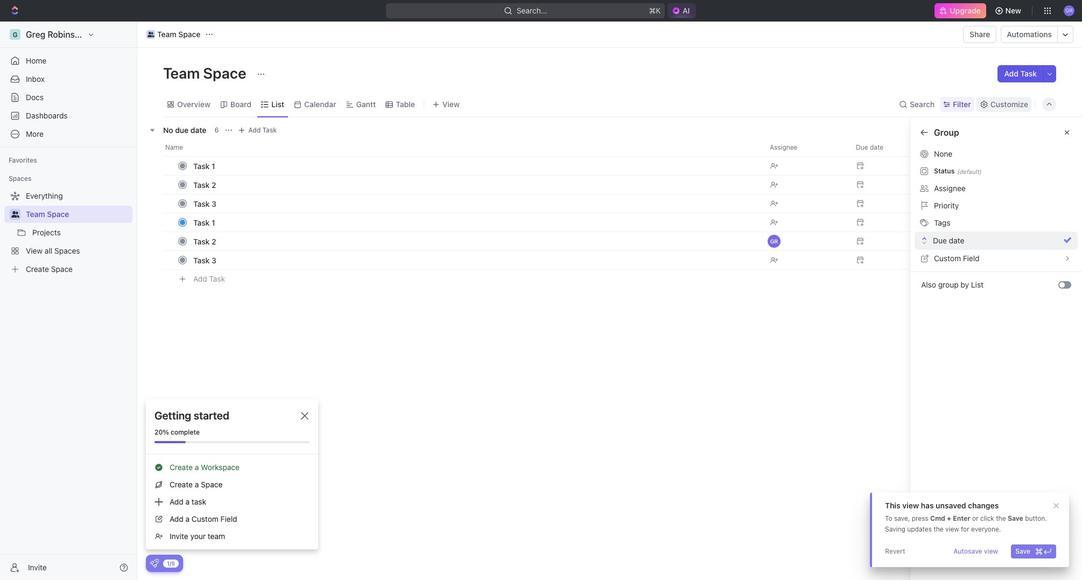 Task type: locate. For each thing, give the bounding box(es) containing it.
2 vertical spatial add task button
[[189, 273, 230, 286]]

1 horizontal spatial due date
[[934, 236, 965, 245]]

2 horizontal spatial view
[[985, 547, 999, 555]]

0 vertical spatial 2
[[212, 180, 216, 189]]

spaces inside tree
[[54, 246, 80, 255]]

1 vertical spatial workspace
[[201, 463, 240, 472]]

0 horizontal spatial view
[[26, 246, 43, 255]]

1 horizontal spatial customize
[[991, 99, 1029, 109]]

create inside tree
[[26, 265, 49, 274]]

0 vertical spatial custom
[[935, 254, 962, 263]]

task 3 link up task 1 link
[[191, 196, 762, 211]]

task 2 link
[[191, 234, 762, 249]]

user group image
[[147, 32, 154, 37]]

assignee inside assignee button
[[935, 184, 966, 193]]

add down add a task
[[170, 515, 184, 524]]

space down view all spaces link
[[51, 265, 73, 274]]

add task for topmost add task "button"
[[1005, 69, 1038, 78]]

space down create a workspace
[[201, 480, 223, 489]]

dashboards link
[[4, 107, 133, 124]]

0 horizontal spatial team space link
[[26, 206, 130, 223]]

1 horizontal spatial view
[[443, 99, 460, 109]]

task 3 down ‎task 2
[[193, 199, 217, 208]]

1 vertical spatial customize
[[922, 128, 965, 137]]

create space
[[26, 265, 73, 274]]

view for view
[[443, 99, 460, 109]]

1 horizontal spatial assignee
[[935, 184, 966, 193]]

overview
[[177, 99, 211, 109]]

‎task down ‎task 1
[[193, 180, 210, 189]]

your
[[190, 532, 206, 541]]

‎task for ‎task 2
[[193, 180, 210, 189]]

3 down ‎task 2
[[212, 199, 217, 208]]

0 vertical spatial ‎task
[[193, 161, 210, 171]]

‎task inside "link"
[[193, 161, 210, 171]]

spaces down the favorites button
[[9, 175, 31, 183]]

1 vertical spatial field
[[221, 515, 237, 524]]

1 vertical spatial create
[[170, 463, 193, 472]]

greg robinson's workspace, , element
[[10, 29, 20, 40]]

0 vertical spatial add task
[[1005, 69, 1038, 78]]

due inside dropdown button
[[857, 143, 869, 151]]

0 vertical spatial view
[[443, 99, 460, 109]]

2 horizontal spatial add task
[[1005, 69, 1038, 78]]

1 horizontal spatial the
[[997, 515, 1007, 523]]

add
[[1005, 69, 1019, 78], [249, 126, 261, 134], [193, 274, 207, 283], [170, 497, 184, 506], [170, 515, 184, 524]]

2 vertical spatial team
[[26, 210, 45, 219]]

workspace for greg robinson's workspace
[[94, 30, 139, 39]]

a for workspace
[[195, 463, 199, 472]]

2 vertical spatial add task
[[193, 274, 225, 283]]

for
[[962, 525, 970, 533]]

customize up none at right top
[[922, 128, 965, 137]]

task 3 link down task 2 link
[[191, 252, 762, 268]]

search...
[[517, 6, 548, 15]]

list left options on the top right of page
[[935, 171, 947, 180]]

0 horizontal spatial the
[[934, 525, 944, 533]]

view up name 'dropdown button'
[[443, 99, 460, 109]]

0 horizontal spatial custom
[[192, 515, 219, 524]]

user group image
[[11, 211, 19, 218]]

a up task on the left bottom
[[195, 480, 199, 489]]

team space up projects
[[26, 210, 69, 219]]

name
[[165, 143, 183, 151]]

tree
[[4, 187, 133, 278]]

view up save,
[[903, 501, 920, 510]]

1 vertical spatial spaces
[[54, 246, 80, 255]]

list right by at top right
[[972, 280, 984, 289]]

team
[[157, 30, 177, 39], [163, 64, 200, 82], [26, 210, 45, 219]]

1 horizontal spatial field
[[964, 254, 980, 263]]

task
[[192, 497, 206, 506]]

0 vertical spatial gr
[[1066, 7, 1074, 14]]

2
[[212, 180, 216, 189], [212, 237, 216, 246]]

view inside button
[[985, 547, 999, 555]]

sidebar navigation
[[0, 22, 140, 580]]

more for more
[[26, 129, 44, 138]]

customize for customize list
[[922, 128, 965, 137]]

0 vertical spatial view
[[903, 501, 920, 510]]

all
[[45, 246, 52, 255]]

1
[[212, 161, 215, 171], [212, 218, 215, 227]]

0 horizontal spatial gr button
[[764, 232, 850, 251]]

2 vertical spatial due date
[[1034, 249, 1061, 258]]

custom down task on the left bottom
[[192, 515, 219, 524]]

the down cmd
[[934, 525, 944, 533]]

a left task on the left bottom
[[186, 497, 190, 506]]

create for create space
[[26, 265, 49, 274]]

due
[[857, 143, 869, 151], [934, 236, 948, 245], [1034, 249, 1046, 258]]

0 vertical spatial task 3 link
[[191, 196, 762, 211]]

0 vertical spatial due date
[[857, 143, 884, 151]]

group
[[935, 128, 960, 137], [935, 249, 956, 258]]

field inside custom field dropdown button
[[964, 254, 980, 263]]

view left all on the left of the page
[[26, 246, 43, 255]]

workspace for create a workspace
[[201, 463, 240, 472]]

1 vertical spatial gr
[[771, 238, 779, 245]]

list options
[[935, 171, 975, 180]]

changes
[[969, 501, 1000, 510]]

0 horizontal spatial due date
[[857, 143, 884, 151]]

board
[[231, 99, 252, 109]]

or
[[973, 515, 979, 523]]

0 vertical spatial the
[[997, 515, 1007, 523]]

1 horizontal spatial spaces
[[54, 246, 80, 255]]

2 vertical spatial view
[[985, 547, 999, 555]]

overview link
[[175, 97, 211, 112]]

0 vertical spatial workspace
[[94, 30, 139, 39]]

more inside dropdown button
[[26, 129, 44, 138]]

board link
[[228, 97, 252, 112]]

task 3 down task 2
[[193, 256, 217, 265]]

0 horizontal spatial invite
[[28, 563, 47, 572]]

1 vertical spatial due date
[[934, 236, 965, 245]]

view
[[443, 99, 460, 109], [26, 246, 43, 255]]

view inside view button
[[443, 99, 460, 109]]

field up 'team'
[[221, 515, 237, 524]]

workspace
[[94, 30, 139, 39], [201, 463, 240, 472]]

1 ‎task from the top
[[193, 161, 210, 171]]

gantt
[[356, 99, 376, 109]]

workspace inside sidebar navigation
[[94, 30, 139, 39]]

team space inside tree
[[26, 210, 69, 219]]

‎task up ‎task 2
[[193, 161, 210, 171]]

0 horizontal spatial add task button
[[189, 273, 230, 286]]

0 vertical spatial create
[[26, 265, 49, 274]]

add down the board
[[249, 126, 261, 134]]

1 vertical spatial 2
[[212, 237, 216, 246]]

‎task 1
[[193, 161, 215, 171]]

assignee
[[770, 143, 798, 151], [935, 184, 966, 193]]

0 vertical spatial team space link
[[144, 28, 203, 41]]

‎task 1 link
[[191, 158, 762, 174]]

gantt link
[[354, 97, 376, 112]]

(default)
[[958, 168, 983, 175]]

0 horizontal spatial customize
[[922, 128, 965, 137]]

invite for invite
[[28, 563, 47, 572]]

1 vertical spatial ‎task
[[193, 180, 210, 189]]

add task down task 2
[[193, 274, 225, 283]]

1 vertical spatial invite
[[28, 563, 47, 572]]

1 group from the top
[[935, 128, 960, 137]]

1 vertical spatial team space
[[163, 64, 250, 82]]

spaces up create space link
[[54, 246, 80, 255]]

save
[[1009, 515, 1024, 523], [1016, 547, 1031, 555]]

view
[[903, 501, 920, 510], [946, 525, 960, 533], [985, 547, 999, 555]]

view for this
[[903, 501, 920, 510]]

workspace up create a space
[[201, 463, 240, 472]]

view button
[[429, 92, 464, 117]]

1 vertical spatial 3
[[212, 256, 217, 265]]

1 vertical spatial save
[[1016, 547, 1031, 555]]

1 vertical spatial 1
[[212, 218, 215, 227]]

1 horizontal spatial add task
[[249, 126, 277, 134]]

the right click
[[997, 515, 1007, 523]]

create
[[26, 265, 49, 274], [170, 463, 193, 472], [170, 480, 193, 489]]

save left button.
[[1009, 515, 1024, 523]]

team up overview 'link'
[[163, 64, 200, 82]]

everyone.
[[972, 525, 1002, 533]]

autosave view
[[954, 547, 999, 555]]

0 horizontal spatial more
[[26, 129, 44, 138]]

space
[[178, 30, 201, 39], [203, 64, 246, 82], [47, 210, 69, 219], [51, 265, 73, 274], [201, 480, 223, 489]]

group down tags at top
[[935, 249, 956, 258]]

ai button
[[668, 3, 697, 18]]

0 horizontal spatial workspace
[[94, 30, 139, 39]]

custom up group at the right top of page
[[935, 254, 962, 263]]

add task button down task 2
[[189, 273, 230, 286]]

1 vertical spatial add task
[[249, 126, 277, 134]]

invite for invite your team
[[170, 532, 188, 541]]

1 horizontal spatial gr button
[[1061, 2, 1079, 19]]

add task up customize button
[[1005, 69, 1038, 78]]

0 vertical spatial 3
[[212, 199, 217, 208]]

field up by at top right
[[964, 254, 980, 263]]

create for create a space
[[170, 480, 193, 489]]

team down everything
[[26, 210, 45, 219]]

task 1
[[193, 218, 215, 227]]

2 vertical spatial team space
[[26, 210, 69, 219]]

customize for customize
[[991, 99, 1029, 109]]

invite your team
[[170, 532, 225, 541]]

0 horizontal spatial gr
[[771, 238, 779, 245]]

saving
[[886, 525, 906, 533]]

2 ‎task from the top
[[193, 180, 210, 189]]

add task
[[1005, 69, 1038, 78], [249, 126, 277, 134], [193, 274, 225, 283]]

0 vertical spatial invite
[[170, 532, 188, 541]]

by
[[961, 280, 970, 289]]

0 vertical spatial field
[[964, 254, 980, 263]]

group up none at right top
[[935, 128, 960, 137]]

customize
[[991, 99, 1029, 109], [922, 128, 965, 137]]

create up add a task
[[170, 480, 193, 489]]

1 for ‎task 1
[[212, 161, 215, 171]]

add task down list link
[[249, 126, 277, 134]]

1 vertical spatial assignee
[[935, 184, 966, 193]]

2 1 from the top
[[212, 218, 215, 227]]

2 group from the top
[[935, 249, 956, 258]]

more down the dashboards
[[26, 129, 44, 138]]

a down add a task
[[186, 515, 190, 524]]

a up create a space
[[195, 463, 199, 472]]

0 horizontal spatial view
[[903, 501, 920, 510]]

⌘k
[[649, 6, 661, 15]]

20%
[[155, 428, 169, 436]]

due date
[[857, 143, 884, 151], [934, 236, 965, 245], [1034, 249, 1061, 258]]

due inside button
[[934, 236, 948, 245]]

custom field
[[935, 254, 980, 263]]

automations button
[[1002, 26, 1058, 43]]

view down "everyone."
[[985, 547, 999, 555]]

view inside view all spaces link
[[26, 246, 43, 255]]

1 horizontal spatial view
[[946, 525, 960, 533]]

also
[[922, 280, 937, 289]]

0 vertical spatial add task button
[[999, 65, 1044, 82]]

0 vertical spatial due
[[857, 143, 869, 151]]

0 vertical spatial group
[[935, 128, 960, 137]]

onboarding checklist button element
[[150, 559, 159, 568]]

gr button
[[1061, 2, 1079, 19], [764, 232, 850, 251]]

1 vertical spatial more
[[935, 188, 953, 197]]

1 vertical spatial team space link
[[26, 206, 130, 223]]

0 vertical spatial task 3
[[193, 199, 217, 208]]

team
[[208, 532, 225, 541]]

tree containing everything
[[4, 187, 133, 278]]

create up create a space
[[170, 463, 193, 472]]

0 horizontal spatial add task
[[193, 274, 225, 283]]

add task button
[[999, 65, 1044, 82], [236, 124, 281, 137], [189, 273, 230, 286]]

1 vertical spatial task 3
[[193, 256, 217, 265]]

0 vertical spatial 1
[[212, 161, 215, 171]]

3
[[212, 199, 217, 208], [212, 256, 217, 265]]

2 horizontal spatial due date
[[1034, 249, 1061, 258]]

workspace left user group icon
[[94, 30, 139, 39]]

2 horizontal spatial add task button
[[999, 65, 1044, 82]]

a for space
[[195, 480, 199, 489]]

more settings
[[935, 188, 983, 197]]

to
[[886, 515, 893, 523]]

favorites button
[[4, 154, 41, 167]]

customize right filter
[[991, 99, 1029, 109]]

gr
[[1066, 7, 1074, 14], [771, 238, 779, 245]]

custom
[[935, 254, 962, 263], [192, 515, 219, 524]]

create down all on the left of the page
[[26, 265, 49, 274]]

1 horizontal spatial workspace
[[201, 463, 240, 472]]

add a custom field
[[170, 515, 237, 524]]

onboarding checklist button image
[[150, 559, 159, 568]]

20% complete
[[155, 428, 200, 436]]

save inside button
[[1016, 547, 1031, 555]]

1 1 from the top
[[212, 161, 215, 171]]

date
[[191, 125, 207, 134], [871, 143, 884, 151], [950, 236, 965, 245], [1048, 249, 1061, 258]]

more up the priority at the right top
[[935, 188, 953, 197]]

the
[[997, 515, 1007, 523], [934, 525, 944, 533]]

field
[[964, 254, 980, 263], [221, 515, 237, 524]]

2 vertical spatial create
[[170, 480, 193, 489]]

team space right user group icon
[[157, 30, 201, 39]]

0 horizontal spatial assignee
[[770, 143, 798, 151]]

custom inside dropdown button
[[935, 254, 962, 263]]

0 vertical spatial assignee
[[770, 143, 798, 151]]

0 horizontal spatial spaces
[[9, 175, 31, 183]]

none
[[935, 149, 953, 158]]

1 horizontal spatial add task button
[[236, 124, 281, 137]]

view down + on the right
[[946, 525, 960, 533]]

1 up ‎task 2
[[212, 161, 215, 171]]

2 down ‎task 1
[[212, 180, 216, 189]]

1 vertical spatial task 3 link
[[191, 252, 762, 268]]

1 vertical spatial the
[[934, 525, 944, 533]]

1 vertical spatial due
[[934, 236, 948, 245]]

space up board link
[[203, 64, 246, 82]]

2 down task 1 at the left top of the page
[[212, 237, 216, 246]]

updates
[[908, 525, 933, 533]]

save down button.
[[1016, 547, 1031, 555]]

task inside task 2 link
[[193, 237, 210, 246]]

1 up task 2
[[212, 218, 215, 227]]

1 horizontal spatial more
[[935, 188, 953, 197]]

1 task 3 link from the top
[[191, 196, 762, 211]]

1 2 from the top
[[212, 180, 216, 189]]

add up customize button
[[1005, 69, 1019, 78]]

home link
[[4, 52, 133, 70]]

spaces
[[9, 175, 31, 183], [54, 246, 80, 255]]

more inside button
[[935, 188, 953, 197]]

2 3 from the top
[[212, 256, 217, 265]]

2 2 from the top
[[212, 237, 216, 246]]

team right user group icon
[[157, 30, 177, 39]]

customize inside button
[[991, 99, 1029, 109]]

add a task
[[170, 497, 206, 506]]

add task button down the board
[[236, 124, 281, 137]]

team inside tree
[[26, 210, 45, 219]]

team space up overview
[[163, 64, 250, 82]]

view all spaces link
[[4, 242, 130, 260]]

date inside button
[[950, 236, 965, 245]]

2 vertical spatial due
[[1034, 249, 1046, 258]]

1 vertical spatial view
[[946, 525, 960, 533]]

0 vertical spatial gr button
[[1061, 2, 1079, 19]]

1 horizontal spatial custom
[[935, 254, 962, 263]]

1 inside "link"
[[212, 161, 215, 171]]

0 horizontal spatial due
[[857, 143, 869, 151]]

add task button up customize button
[[999, 65, 1044, 82]]

0 vertical spatial save
[[1009, 515, 1024, 523]]

invite inside sidebar navigation
[[28, 563, 47, 572]]

1 vertical spatial group
[[935, 249, 956, 258]]

tags button
[[918, 214, 1076, 232]]

3 down task 2
[[212, 256, 217, 265]]



Task type: describe. For each thing, give the bounding box(es) containing it.
cmd
[[931, 515, 946, 523]]

2 task 3 link from the top
[[191, 252, 762, 268]]

group
[[939, 280, 959, 289]]

custom field button
[[918, 250, 1076, 267]]

create space link
[[4, 261, 130, 278]]

add task for leftmost add task "button"
[[193, 274, 225, 283]]

getting
[[155, 409, 191, 422]]

calendar
[[304, 99, 336, 109]]

assignee inside assignee dropdown button
[[770, 143, 798, 151]]

unsaved
[[936, 501, 967, 510]]

button.
[[1026, 515, 1048, 523]]

no due date
[[163, 125, 207, 134]]

view for view all spaces
[[26, 246, 43, 255]]

press
[[912, 515, 929, 523]]

inbox
[[26, 74, 45, 84]]

2 task 3 from the top
[[193, 256, 217, 265]]

upgrade link
[[936, 3, 987, 18]]

list right the board
[[272, 99, 284, 109]]

1 vertical spatial gr button
[[764, 232, 850, 251]]

2 for task 2
[[212, 237, 216, 246]]

1 task 3 from the top
[[193, 199, 217, 208]]

getting started
[[155, 409, 230, 422]]

none button
[[918, 145, 1076, 163]]

everything
[[26, 191, 63, 200]]

task 1 link
[[191, 215, 762, 230]]

0 vertical spatial spaces
[[9, 175, 31, 183]]

options
[[949, 171, 975, 180]]

favorites
[[9, 156, 37, 164]]

list down filter
[[967, 128, 982, 137]]

projects
[[32, 228, 61, 237]]

+
[[948, 515, 952, 523]]

1 for task 1
[[212, 218, 215, 227]]

new
[[1006, 6, 1022, 15]]

0 vertical spatial team
[[157, 30, 177, 39]]

due date inside button
[[934, 236, 965, 245]]

table
[[396, 99, 415, 109]]

create for create a workspace
[[170, 463, 193, 472]]

save,
[[895, 515, 911, 523]]

0 vertical spatial team space
[[157, 30, 201, 39]]

create a workspace
[[170, 463, 240, 472]]

tags
[[935, 218, 951, 227]]

click
[[981, 515, 995, 523]]

docs
[[26, 93, 44, 102]]

assignee button
[[918, 180, 1076, 197]]

save button
[[1012, 545, 1057, 559]]

this view has unsaved changes to save, press cmd + enter or click the save button. saving updates the view for everyone.
[[886, 501, 1048, 533]]

also group by list
[[922, 280, 984, 289]]

settings
[[955, 188, 983, 197]]

table link
[[394, 97, 415, 112]]

filter
[[954, 99, 972, 109]]

due date inside dropdown button
[[857, 143, 884, 151]]

greg robinson's workspace
[[26, 30, 139, 39]]

a for custom
[[186, 515, 190, 524]]

add left task on the left bottom
[[170, 497, 184, 506]]

add down task 2
[[193, 274, 207, 283]]

no
[[163, 125, 173, 134]]

dashboards
[[26, 111, 68, 120]]

close image
[[301, 412, 309, 420]]

more button
[[4, 126, 133, 143]]

status
[[935, 167, 955, 175]]

search button
[[897, 97, 939, 112]]

autosave view button
[[950, 545, 1003, 559]]

0 horizontal spatial field
[[221, 515, 237, 524]]

1 vertical spatial add task button
[[236, 124, 281, 137]]

revert button
[[881, 545, 910, 559]]

task 2
[[193, 237, 216, 246]]

name button
[[163, 139, 764, 156]]

tree inside sidebar navigation
[[4, 187, 133, 278]]

1 vertical spatial custom
[[192, 515, 219, 524]]

complete
[[171, 428, 200, 436]]

due date button
[[850, 139, 936, 156]]

1 3 from the top
[[212, 199, 217, 208]]

also group by list button
[[918, 276, 1059, 294]]

filter button
[[941, 97, 975, 112]]

customize list
[[922, 128, 982, 137]]

g
[[13, 30, 18, 39]]

this
[[886, 501, 901, 510]]

due
[[175, 125, 189, 134]]

list options button
[[918, 167, 1076, 184]]

space down everything link
[[47, 210, 69, 219]]

task inside task 1 link
[[193, 218, 210, 227]]

started
[[194, 409, 230, 422]]

list inside button
[[935, 171, 947, 180]]

2 horizontal spatial due
[[1034, 249, 1046, 258]]

autosave
[[954, 547, 983, 555]]

space right user group icon
[[178, 30, 201, 39]]

status (default)
[[935, 167, 983, 175]]

view button
[[429, 97, 464, 112]]

create a space
[[170, 480, 223, 489]]

save inside this view has unsaved changes to save, press cmd + enter or click the save button. saving updates the view for everyone.
[[1009, 515, 1024, 523]]

upgrade
[[951, 6, 981, 15]]

calendar link
[[302, 97, 336, 112]]

1 horizontal spatial gr
[[1066, 7, 1074, 14]]

ai
[[683, 6, 690, 15]]

a for task
[[186, 497, 190, 506]]

priority
[[935, 201, 960, 210]]

list up status
[[935, 149, 947, 158]]

more for more settings
[[935, 188, 953, 197]]

‎task for ‎task 1
[[193, 161, 210, 171]]

date inside dropdown button
[[871, 143, 884, 151]]

projects link
[[32, 224, 130, 241]]

1 vertical spatial team
[[163, 64, 200, 82]]

‎task 2 link
[[191, 177, 762, 193]]

greg
[[26, 30, 45, 39]]

enter
[[954, 515, 971, 523]]

due date button
[[918, 232, 1076, 250]]

revert
[[886, 547, 906, 555]]

list inside button
[[972, 280, 984, 289]]

has
[[922, 501, 935, 510]]

view for autosave
[[985, 547, 999, 555]]

2 for ‎task 2
[[212, 180, 216, 189]]

search
[[911, 99, 935, 109]]

6
[[215, 126, 219, 134]]

share button
[[964, 26, 998, 43]]

share
[[970, 30, 991, 39]]

list link
[[269, 97, 284, 112]]



Task type: vqa. For each thing, say whether or not it's contained in the screenshot.
the login element
no



